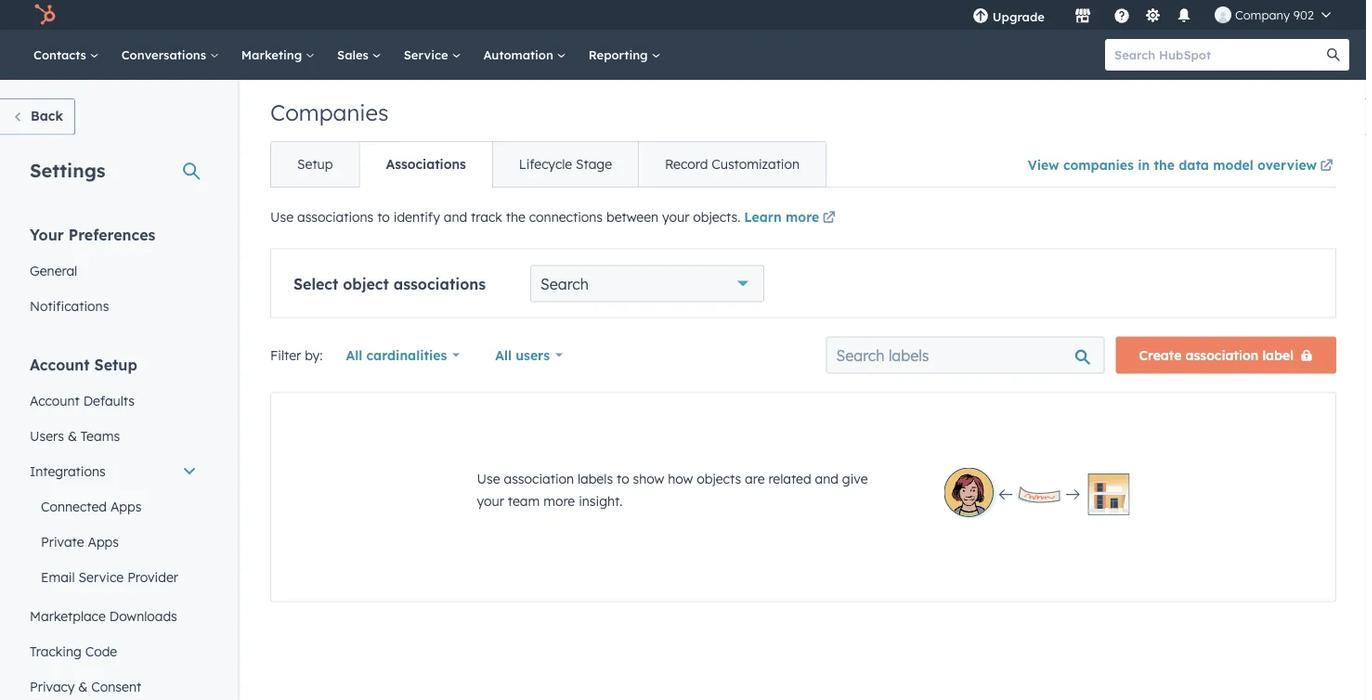 Task type: describe. For each thing, give the bounding box(es) containing it.
account setup element
[[19, 354, 208, 700]]

privacy & consent
[[30, 679, 141, 695]]

service inside service link
[[404, 47, 452, 62]]

private apps link
[[19, 524, 208, 560]]

1 horizontal spatial associations
[[394, 274, 486, 293]]

association for use
[[504, 470, 574, 487]]

marketplace
[[30, 608, 106, 624]]

marketplaces button
[[1063, 0, 1102, 30]]

connected apps link
[[19, 489, 208, 524]]

your preferences element
[[19, 224, 208, 324]]

notifications
[[30, 298, 109, 314]]

show
[[633, 470, 664, 487]]

privacy & consent link
[[19, 669, 208, 700]]

provider
[[127, 569, 178, 585]]

0 horizontal spatial setup
[[94, 355, 137, 374]]

downloads
[[109, 608, 177, 624]]

private apps
[[41, 534, 119, 550]]

track
[[471, 209, 502, 225]]

connected
[[41, 498, 107, 515]]

reporting
[[589, 47, 652, 62]]

label
[[1263, 347, 1294, 363]]

learn more
[[744, 209, 819, 225]]

users & teams link
[[19, 418, 208, 454]]

1 vertical spatial the
[[506, 209, 526, 225]]

filter
[[270, 347, 301, 363]]

select
[[294, 274, 338, 293]]

notifications link
[[19, 288, 208, 324]]

automation link
[[472, 30, 577, 80]]

associations
[[386, 156, 466, 172]]

help button
[[1106, 0, 1138, 30]]

notifications button
[[1168, 0, 1200, 30]]

conversations
[[121, 47, 210, 62]]

connections
[[529, 209, 603, 225]]

cardinalities
[[366, 347, 447, 363]]

email service provider
[[41, 569, 178, 585]]

create
[[1139, 347, 1182, 363]]

use for use associations to identify and track the connections between your objects.
[[270, 209, 294, 225]]

sales link
[[326, 30, 393, 80]]

0 horizontal spatial and
[[444, 209, 467, 225]]

how
[[668, 470, 693, 487]]

identify
[[394, 209, 440, 225]]

view companies in the data model overview link
[[1028, 144, 1337, 187]]

sales
[[337, 47, 372, 62]]

use associations to identify and track the connections between your objects.
[[270, 209, 744, 225]]

objects.
[[693, 209, 741, 225]]

model
[[1213, 157, 1254, 173]]

data
[[1179, 157, 1209, 173]]

view companies in the data model overview
[[1028, 157, 1317, 173]]

record
[[665, 156, 708, 172]]

give
[[842, 470, 868, 487]]

upgrade
[[993, 9, 1045, 24]]

integrations button
[[19, 454, 208, 489]]

902
[[1294, 7, 1314, 22]]

search button
[[530, 265, 765, 302]]

and inside the use association labels to show how objects are related and give your team more insight.
[[815, 470, 839, 487]]

all for all users
[[495, 347, 512, 363]]

by:
[[305, 347, 323, 363]]

use for use association labels to show how objects are related and give your team more insight.
[[477, 470, 500, 487]]

overview
[[1258, 157, 1317, 173]]

users & teams
[[30, 428, 120, 444]]

are
[[745, 470, 765, 487]]

0 horizontal spatial associations
[[297, 209, 374, 225]]

more inside the use association labels to show how objects are related and give your team more insight.
[[544, 493, 575, 509]]

company 902
[[1235, 7, 1314, 22]]

lifecycle
[[519, 156, 572, 172]]

Search HubSpot search field
[[1105, 39, 1333, 71]]

back
[[31, 108, 63, 124]]

customization
[[712, 156, 800, 172]]

create association label button
[[1116, 337, 1337, 374]]

company
[[1235, 7, 1290, 22]]

general
[[30, 262, 77, 279]]

related
[[769, 470, 811, 487]]

lifecycle stage link
[[492, 142, 638, 187]]

tracking code link
[[19, 634, 208, 669]]

object
[[343, 274, 389, 293]]

apps for private apps
[[88, 534, 119, 550]]

users
[[516, 347, 550, 363]]

search image
[[1327, 48, 1340, 61]]

tracking
[[30, 643, 82, 659]]

to inside the use association labels to show how objects are related and give your team more insight.
[[617, 470, 629, 487]]

record customization link
[[638, 142, 826, 187]]

account defaults link
[[19, 383, 208, 418]]

account for account setup
[[30, 355, 90, 374]]

all users
[[495, 347, 550, 363]]

upgrade image
[[972, 8, 989, 25]]

1 horizontal spatial more
[[786, 209, 819, 225]]

menu containing company 902
[[959, 0, 1344, 30]]

link opens in a new window image inside learn more link
[[823, 212, 836, 225]]

privacy
[[30, 679, 75, 695]]

use association labels to show how objects are related and give your team more insight.
[[477, 470, 868, 509]]

setup link
[[271, 142, 359, 187]]

all users button
[[483, 337, 575, 374]]

marketing link
[[230, 30, 326, 80]]

conversations link
[[110, 30, 230, 80]]

company 902 button
[[1204, 0, 1342, 30]]



Task type: locate. For each thing, give the bounding box(es) containing it.
0 horizontal spatial more
[[544, 493, 575, 509]]

0 vertical spatial more
[[786, 209, 819, 225]]

apps inside connected apps link
[[110, 498, 142, 515]]

your
[[662, 209, 690, 225], [477, 493, 504, 509]]

0 vertical spatial apps
[[110, 498, 142, 515]]

0 vertical spatial association
[[1186, 347, 1259, 363]]

setup down companies
[[297, 156, 333, 172]]

and left track
[[444, 209, 467, 225]]

to left identify
[[377, 209, 390, 225]]

to
[[377, 209, 390, 225], [617, 470, 629, 487]]

association inside the use association labels to show how objects are related and give your team more insight.
[[504, 470, 574, 487]]

marketing
[[241, 47, 306, 62]]

reporting link
[[577, 30, 672, 80]]

setup up account defaults link
[[94, 355, 137, 374]]

marketplaces image
[[1075, 8, 1091, 25]]

1 account from the top
[[30, 355, 90, 374]]

marketplace downloads link
[[19, 599, 208, 634]]

1 horizontal spatial &
[[78, 679, 88, 695]]

apps inside private apps link
[[88, 534, 119, 550]]

connected apps
[[41, 498, 142, 515]]

setup
[[297, 156, 333, 172], [94, 355, 137, 374]]

& inside privacy & consent link
[[78, 679, 88, 695]]

association left label
[[1186, 347, 1259, 363]]

hubspot link
[[22, 4, 70, 26]]

1 vertical spatial more
[[544, 493, 575, 509]]

integrations
[[30, 463, 106, 479]]

email service provider link
[[19, 560, 208, 595]]

contacts link
[[22, 30, 110, 80]]

1 horizontal spatial use
[[477, 470, 500, 487]]

0 vertical spatial use
[[270, 209, 294, 225]]

select object associations
[[294, 274, 486, 293]]

preferences
[[68, 225, 156, 244]]

all cardinalities button
[[334, 337, 472, 374]]

0 vertical spatial setup
[[297, 156, 333, 172]]

more
[[786, 209, 819, 225], [544, 493, 575, 509]]

your
[[30, 225, 64, 244]]

objects
[[697, 470, 741, 487]]

& right privacy
[[78, 679, 88, 695]]

0 horizontal spatial your
[[477, 493, 504, 509]]

association up the team
[[504, 470, 574, 487]]

service
[[404, 47, 452, 62], [79, 569, 124, 585]]

the
[[1154, 157, 1175, 173], [506, 209, 526, 225]]

settings image
[[1145, 8, 1161, 25]]

to left the show
[[617, 470, 629, 487]]

0 vertical spatial to
[[377, 209, 390, 225]]

service inside email service provider link
[[79, 569, 124, 585]]

0 horizontal spatial to
[[377, 209, 390, 225]]

in
[[1138, 157, 1150, 173]]

& inside users & teams link
[[68, 428, 77, 444]]

companies
[[1063, 157, 1134, 173]]

marketplace downloads
[[30, 608, 177, 624]]

association for create
[[1186, 347, 1259, 363]]

1 vertical spatial to
[[617, 470, 629, 487]]

0 horizontal spatial &
[[68, 428, 77, 444]]

and left give
[[815, 470, 839, 487]]

more right learn
[[786, 209, 819, 225]]

navigation
[[270, 141, 827, 188]]

& right users
[[68, 428, 77, 444]]

automation
[[483, 47, 557, 62]]

0 vertical spatial account
[[30, 355, 90, 374]]

settings
[[30, 158, 105, 182]]

associations link
[[359, 142, 492, 187]]

1 vertical spatial and
[[815, 470, 839, 487]]

0 vertical spatial associations
[[297, 209, 374, 225]]

account up users
[[30, 392, 80, 409]]

more right the team
[[544, 493, 575, 509]]

0 horizontal spatial association
[[504, 470, 574, 487]]

1 horizontal spatial setup
[[297, 156, 333, 172]]

all right by:
[[346, 347, 362, 363]]

lifecycle stage
[[519, 156, 612, 172]]

defaults
[[83, 392, 135, 409]]

filter by:
[[270, 347, 323, 363]]

all
[[346, 347, 362, 363], [495, 347, 512, 363]]

your left objects. on the top right of the page
[[662, 209, 690, 225]]

& for users
[[68, 428, 77, 444]]

1 vertical spatial service
[[79, 569, 124, 585]]

your preferences
[[30, 225, 156, 244]]

your left the team
[[477, 493, 504, 509]]

account up account defaults
[[30, 355, 90, 374]]

association inside button
[[1186, 347, 1259, 363]]

use
[[270, 209, 294, 225], [477, 470, 500, 487]]

1 horizontal spatial all
[[495, 347, 512, 363]]

stage
[[576, 156, 612, 172]]

1 vertical spatial association
[[504, 470, 574, 487]]

1 horizontal spatial your
[[662, 209, 690, 225]]

consent
[[91, 679, 141, 695]]

the right in on the right top
[[1154, 157, 1175, 173]]

your inside the use association labels to show how objects are related and give your team more insight.
[[477, 493, 504, 509]]

all left users
[[495, 347, 512, 363]]

account for account defaults
[[30, 392, 80, 409]]

setup inside navigation
[[297, 156, 333, 172]]

1 horizontal spatial and
[[815, 470, 839, 487]]

private
[[41, 534, 84, 550]]

1 vertical spatial associations
[[394, 274, 486, 293]]

0 vertical spatial the
[[1154, 157, 1175, 173]]

email
[[41, 569, 75, 585]]

search
[[541, 274, 589, 293]]

associations down setup link
[[297, 209, 374, 225]]

2 all from the left
[[495, 347, 512, 363]]

1 vertical spatial use
[[477, 470, 500, 487]]

0 vertical spatial service
[[404, 47, 452, 62]]

companies
[[270, 98, 389, 126]]

1 horizontal spatial the
[[1154, 157, 1175, 173]]

1 all from the left
[[346, 347, 362, 363]]

2 account from the top
[[30, 392, 80, 409]]

associations down identify
[[394, 274, 486, 293]]

0 vertical spatial &
[[68, 428, 77, 444]]

between
[[607, 209, 659, 225]]

record customization
[[665, 156, 800, 172]]

0 horizontal spatial the
[[506, 209, 526, 225]]

use inside the use association labels to show how objects are related and give your team more insight.
[[477, 470, 500, 487]]

account defaults
[[30, 392, 135, 409]]

labels
[[578, 470, 613, 487]]

learn
[[744, 209, 782, 225]]

create association label
[[1139, 347, 1294, 363]]

service down private apps link
[[79, 569, 124, 585]]

0 vertical spatial and
[[444, 209, 467, 225]]

1 horizontal spatial association
[[1186, 347, 1259, 363]]

back link
[[0, 98, 75, 135]]

apps for connected apps
[[110, 498, 142, 515]]

notifications image
[[1176, 8, 1193, 25]]

& for privacy
[[78, 679, 88, 695]]

1 horizontal spatial service
[[404, 47, 452, 62]]

teams
[[81, 428, 120, 444]]

general link
[[19, 253, 208, 288]]

1 horizontal spatial to
[[617, 470, 629, 487]]

navigation containing setup
[[270, 141, 827, 188]]

apps down integrations button
[[110, 498, 142, 515]]

search button
[[1318, 39, 1350, 71]]

service right the sales link
[[404, 47, 452, 62]]

1 vertical spatial your
[[477, 493, 504, 509]]

link opens in a new window image
[[1320, 155, 1333, 177], [1320, 160, 1333, 173], [823, 208, 836, 230], [823, 212, 836, 225]]

0 horizontal spatial use
[[270, 209, 294, 225]]

0 horizontal spatial all
[[346, 347, 362, 363]]

the right track
[[506, 209, 526, 225]]

1 vertical spatial &
[[78, 679, 88, 695]]

all cardinalities
[[346, 347, 447, 363]]

&
[[68, 428, 77, 444], [78, 679, 88, 695]]

apps
[[110, 498, 142, 515], [88, 534, 119, 550]]

help image
[[1114, 8, 1130, 25]]

account
[[30, 355, 90, 374], [30, 392, 80, 409]]

service link
[[393, 30, 472, 80]]

1 vertical spatial setup
[[94, 355, 137, 374]]

hubspot image
[[33, 4, 56, 26]]

apps up email service provider
[[88, 534, 119, 550]]

account setup
[[30, 355, 137, 374]]

1 vertical spatial account
[[30, 392, 80, 409]]

1 vertical spatial apps
[[88, 534, 119, 550]]

associations
[[297, 209, 374, 225], [394, 274, 486, 293]]

menu
[[959, 0, 1344, 30]]

0 horizontal spatial service
[[79, 569, 124, 585]]

learn more link
[[744, 208, 839, 230]]

code
[[85, 643, 117, 659]]

mateo roberts image
[[1215, 7, 1232, 23]]

Search labels search field
[[826, 337, 1105, 374]]

all for all cardinalities
[[346, 347, 362, 363]]

0 vertical spatial your
[[662, 209, 690, 225]]



Task type: vqa. For each thing, say whether or not it's contained in the screenshot.
Search on the left of page
yes



